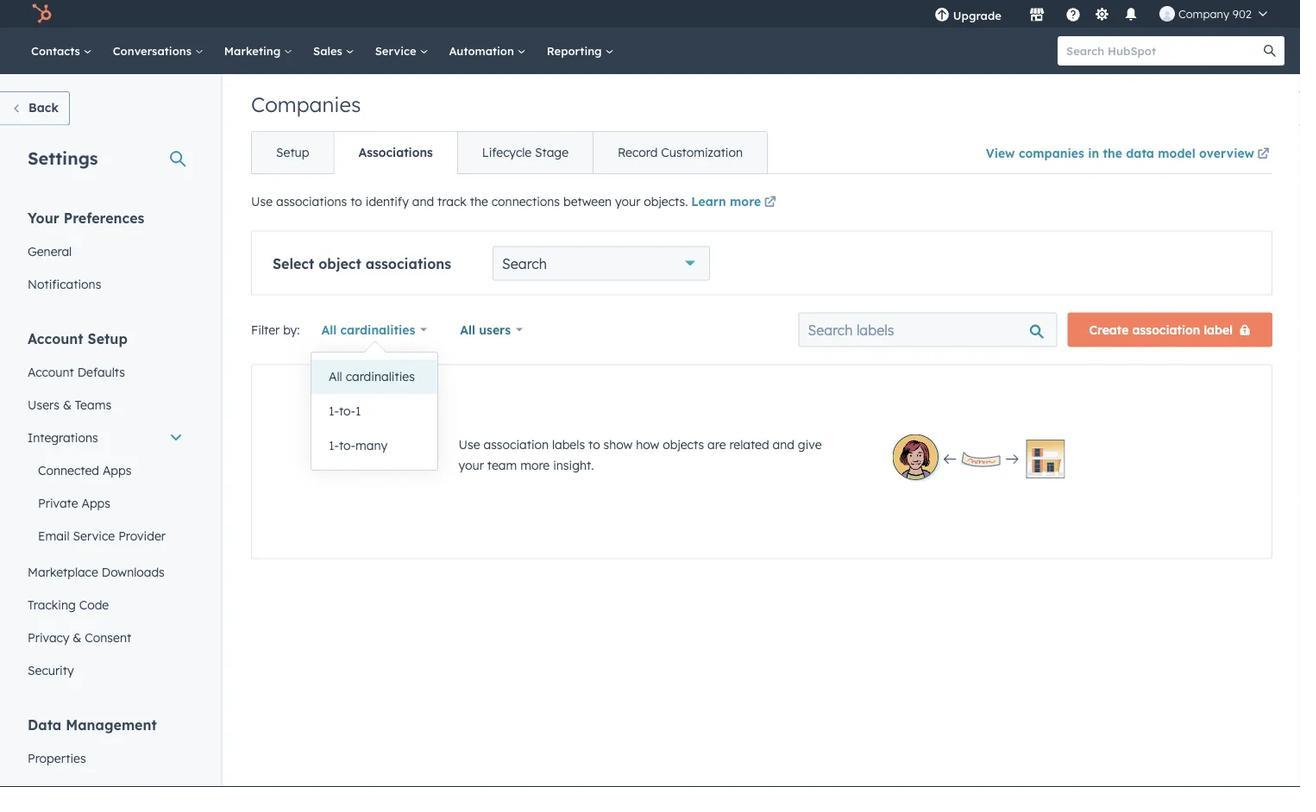 Task type: describe. For each thing, give the bounding box(es) containing it.
lifecycle stage
[[482, 145, 569, 160]]

connected apps
[[38, 463, 132, 478]]

settings link
[[1092, 5, 1113, 23]]

1- for 1-to-many
[[329, 438, 339, 453]]

setup inside navigation
[[276, 145, 309, 160]]

Search labels search field
[[799, 313, 1058, 347]]

tracking code link
[[17, 589, 193, 622]]

privacy
[[28, 630, 69, 645]]

settings
[[28, 147, 98, 169]]

identify
[[366, 194, 409, 209]]

account setup
[[28, 330, 128, 347]]

cardinalities inside all cardinalities popup button
[[340, 322, 415, 337]]

show
[[604, 437, 633, 452]]

connected
[[38, 463, 99, 478]]

marketplaces image
[[1029, 8, 1045, 23]]

stage
[[535, 145, 569, 160]]

defaults
[[77, 365, 125, 380]]

marketing link
[[214, 28, 303, 74]]

1-to-1
[[329, 404, 361, 419]]

1
[[356, 404, 361, 419]]

0 horizontal spatial and
[[412, 194, 434, 209]]

navigation containing setup
[[251, 131, 768, 174]]

objects
[[663, 437, 704, 452]]

create association label button
[[1068, 313, 1273, 347]]

record customization
[[618, 145, 743, 160]]

1-to-many
[[329, 438, 388, 453]]

sales link
[[303, 28, 365, 74]]

integrations
[[28, 430, 98, 445]]

more inside use association labels to show how objects are related and give your team more insight.
[[521, 458, 550, 473]]

all for all cardinalities popup button
[[321, 322, 337, 337]]

1-to-many button
[[312, 429, 438, 463]]

0 vertical spatial associations
[[276, 194, 347, 209]]

properties link
[[17, 743, 193, 775]]

in
[[1088, 145, 1100, 161]]

customization
[[661, 145, 743, 160]]

reporting link
[[537, 28, 624, 74]]

menu containing company 902
[[922, 0, 1280, 28]]

Search HubSpot search field
[[1058, 36, 1269, 66]]

service link
[[365, 28, 439, 74]]

link opens in a new window image inside learn more link
[[764, 197, 776, 209]]

setup inside account setup element
[[88, 330, 128, 347]]

connections
[[492, 194, 560, 209]]

give
[[798, 437, 822, 452]]

1 vertical spatial the
[[470, 194, 488, 209]]

account defaults
[[28, 365, 125, 380]]

1- for 1-to-1
[[329, 404, 339, 419]]

lifecycle
[[482, 145, 532, 160]]

data
[[1126, 145, 1155, 161]]

conversations
[[113, 44, 195, 58]]

learn
[[692, 194, 726, 209]]

privacy & consent link
[[17, 622, 193, 655]]

back
[[28, 100, 59, 115]]

notifications image
[[1123, 8, 1139, 23]]

account defaults link
[[17, 356, 193, 389]]

hubspot link
[[21, 3, 65, 24]]

link opens in a new window image inside view companies in the data model overview link
[[1258, 148, 1270, 161]]

objects.
[[644, 194, 688, 209]]

notifications link
[[17, 268, 193, 301]]

users & teams
[[28, 397, 111, 412]]

& for privacy
[[73, 630, 81, 645]]

use for use associations to identify and track the connections between your objects.
[[251, 194, 273, 209]]

model
[[1158, 145, 1196, 161]]

to inside use association labels to show how objects are related and give your team more insight.
[[589, 437, 600, 452]]

help image
[[1066, 8, 1081, 23]]

between
[[563, 194, 612, 209]]

view companies in the data model overview link
[[986, 134, 1273, 173]]

contacts link
[[21, 28, 102, 74]]

related
[[730, 437, 769, 452]]

setup link
[[252, 132, 333, 173]]

1 vertical spatial link opens in a new window image
[[764, 193, 776, 214]]

consent
[[85, 630, 131, 645]]

conversations link
[[102, 28, 214, 74]]

track
[[438, 194, 467, 209]]

your preferences element
[[17, 208, 193, 301]]

list box containing all cardinalities
[[312, 353, 438, 470]]

provider
[[118, 529, 166, 544]]

company 902 button
[[1149, 0, 1278, 28]]

settings image
[[1095, 7, 1110, 23]]

record
[[618, 145, 658, 160]]

company 902
[[1179, 6, 1252, 21]]

search
[[502, 255, 547, 272]]

users
[[479, 322, 511, 337]]

all inside button
[[329, 369, 342, 384]]

code
[[79, 598, 109, 613]]

automation link
[[439, 28, 537, 74]]

all cardinalities inside all cardinalities button
[[329, 369, 415, 384]]

create association label
[[1089, 322, 1233, 337]]

labels
[[552, 437, 585, 452]]

many
[[356, 438, 388, 453]]

1 horizontal spatial service
[[375, 44, 420, 58]]

select object associations
[[273, 255, 451, 272]]

notifications button
[[1117, 0, 1146, 28]]

your
[[28, 209, 59, 227]]

to- for many
[[339, 438, 356, 453]]

marketplace downloads
[[28, 565, 165, 580]]

lifecycle stage link
[[457, 132, 593, 173]]



Task type: locate. For each thing, give the bounding box(es) containing it.
2 1- from the top
[[329, 438, 339, 453]]

link opens in a new window image right overview in the top of the page
[[1258, 144, 1270, 165]]

link opens in a new window image
[[1258, 148, 1270, 161], [764, 193, 776, 214]]

navigation
[[251, 131, 768, 174]]

security link
[[17, 655, 193, 687]]

to left show
[[589, 437, 600, 452]]

mateo roberts image
[[1160, 6, 1175, 22]]

0 vertical spatial 1-
[[329, 404, 339, 419]]

teams
[[75, 397, 111, 412]]

more right learn
[[730, 194, 761, 209]]

use for use association labels to show how objects are related and give your team more insight.
[[459, 437, 480, 452]]

1- left 1 at the left of the page
[[329, 404, 339, 419]]

0 vertical spatial association
[[1133, 322, 1201, 337]]

0 horizontal spatial the
[[470, 194, 488, 209]]

to- down 1-to-1
[[339, 438, 356, 453]]

select
[[273, 255, 314, 272]]

0 horizontal spatial your
[[459, 458, 484, 473]]

all up 1-to-1
[[329, 369, 342, 384]]

1-
[[329, 404, 339, 419], [329, 438, 339, 453]]

and left give
[[773, 437, 795, 452]]

company
[[1179, 6, 1230, 21]]

search button
[[493, 246, 710, 281]]

all for all users popup button
[[460, 322, 475, 337]]

use associations to identify and track the connections between your objects.
[[251, 194, 692, 209]]

0 vertical spatial link opens in a new window image
[[1258, 144, 1270, 165]]

tracking
[[28, 598, 76, 613]]

2 to- from the top
[[339, 438, 356, 453]]

and inside use association labels to show how objects are related and give your team more insight.
[[773, 437, 795, 452]]

association
[[1133, 322, 1201, 337], [484, 437, 549, 452]]

apps up email service provider
[[82, 496, 110, 511]]

more right "team"
[[521, 458, 550, 473]]

1 horizontal spatial to
[[589, 437, 600, 452]]

service inside account setup element
[[73, 529, 115, 544]]

cardinalities
[[340, 322, 415, 337], [346, 369, 415, 384]]

1 vertical spatial service
[[73, 529, 115, 544]]

0 vertical spatial use
[[251, 194, 273, 209]]

the right in
[[1103, 145, 1123, 161]]

apps for private apps
[[82, 496, 110, 511]]

0 horizontal spatial service
[[73, 529, 115, 544]]

by:
[[283, 322, 300, 337]]

apps down integrations button
[[103, 463, 132, 478]]

and left track
[[412, 194, 434, 209]]

1 horizontal spatial setup
[[276, 145, 309, 160]]

1 account from the top
[[28, 330, 83, 347]]

to left identify at the left top of page
[[351, 194, 362, 209]]

account setup element
[[17, 329, 193, 687]]

your inside use association labels to show how objects are related and give your team more insight.
[[459, 458, 484, 473]]

association left "label"
[[1133, 322, 1201, 337]]

hubspot image
[[31, 3, 52, 24]]

0 horizontal spatial &
[[63, 397, 72, 412]]

apps for connected apps
[[103, 463, 132, 478]]

& for users
[[63, 397, 72, 412]]

setup up account defaults link
[[88, 330, 128, 347]]

association for create
[[1133, 322, 1201, 337]]

1 vertical spatial account
[[28, 365, 74, 380]]

list box
[[312, 353, 438, 470]]

overview
[[1200, 145, 1255, 161]]

1- down 1-to-1
[[329, 438, 339, 453]]

create
[[1089, 322, 1129, 337]]

record customization link
[[593, 132, 767, 173]]

&
[[63, 397, 72, 412], [73, 630, 81, 645]]

associations
[[359, 145, 433, 160]]

1 vertical spatial to-
[[339, 438, 356, 453]]

marketing
[[224, 44, 284, 58]]

email
[[38, 529, 70, 544]]

1 vertical spatial all cardinalities
[[329, 369, 415, 384]]

cardinalities inside all cardinalities button
[[346, 369, 415, 384]]

0 vertical spatial more
[[730, 194, 761, 209]]

1 1- from the top
[[329, 404, 339, 419]]

object
[[319, 255, 361, 272]]

companies
[[251, 91, 361, 117]]

preferences
[[64, 209, 144, 227]]

0 horizontal spatial use
[[251, 194, 273, 209]]

associations down the setup link
[[276, 194, 347, 209]]

search button
[[1256, 36, 1285, 66]]

service down private apps link
[[73, 529, 115, 544]]

1 vertical spatial to
[[589, 437, 600, 452]]

users & teams link
[[17, 389, 193, 422]]

1 vertical spatial associations
[[366, 255, 451, 272]]

upgrade image
[[934, 8, 950, 23]]

account up the users
[[28, 365, 74, 380]]

all
[[321, 322, 337, 337], [460, 322, 475, 337], [329, 369, 342, 384]]

contacts
[[31, 44, 83, 58]]

1 vertical spatial setup
[[88, 330, 128, 347]]

2 account from the top
[[28, 365, 74, 380]]

your left objects.
[[615, 194, 641, 209]]

downloads
[[102, 565, 165, 580]]

0 vertical spatial apps
[[103, 463, 132, 478]]

0 vertical spatial link opens in a new window image
[[1258, 148, 1270, 161]]

automation
[[449, 44, 518, 58]]

marketplace downloads link
[[17, 556, 193, 589]]

1 vertical spatial cardinalities
[[346, 369, 415, 384]]

1 horizontal spatial &
[[73, 630, 81, 645]]

association inside create association label button
[[1133, 322, 1201, 337]]

marketplace
[[28, 565, 98, 580]]

1 vertical spatial apps
[[82, 496, 110, 511]]

learn more link
[[692, 193, 779, 214]]

service right sales link
[[375, 44, 420, 58]]

all users
[[460, 322, 511, 337]]

sales
[[313, 44, 346, 58]]

0 vertical spatial service
[[375, 44, 420, 58]]

help button
[[1059, 0, 1088, 28]]

1 vertical spatial link opens in a new window image
[[764, 197, 776, 209]]

email service provider link
[[17, 520, 193, 553]]

team
[[487, 458, 517, 473]]

account for account defaults
[[28, 365, 74, 380]]

0 horizontal spatial association
[[484, 437, 549, 452]]

and
[[412, 194, 434, 209], [773, 437, 795, 452]]

1 horizontal spatial link opens in a new window image
[[1258, 144, 1270, 165]]

security
[[28, 663, 74, 678]]

link opens in a new window image right learn more
[[764, 193, 776, 214]]

1-to-1 button
[[312, 394, 438, 429]]

1 horizontal spatial the
[[1103, 145, 1123, 161]]

link opens in a new window image inside view companies in the data model overview link
[[1258, 144, 1270, 165]]

reporting
[[547, 44, 605, 58]]

data management
[[28, 717, 157, 734]]

all right by:
[[321, 322, 337, 337]]

1 horizontal spatial associations
[[366, 255, 451, 272]]

1- inside button
[[329, 404, 339, 419]]

association inside use association labels to show how objects are related and give your team more insight.
[[484, 437, 549, 452]]

1- inside button
[[329, 438, 339, 453]]

search image
[[1264, 45, 1276, 57]]

insight.
[[553, 458, 594, 473]]

1 vertical spatial &
[[73, 630, 81, 645]]

0 horizontal spatial link opens in a new window image
[[764, 193, 776, 214]]

1 vertical spatial and
[[773, 437, 795, 452]]

label
[[1204, 322, 1233, 337]]

are
[[708, 437, 726, 452]]

1 vertical spatial 1-
[[329, 438, 339, 453]]

& right the users
[[63, 397, 72, 412]]

1 vertical spatial association
[[484, 437, 549, 452]]

1 to- from the top
[[339, 404, 356, 419]]

0 horizontal spatial to
[[351, 194, 362, 209]]

1 horizontal spatial your
[[615, 194, 641, 209]]

to- inside 1-to-many button
[[339, 438, 356, 453]]

0 vertical spatial all cardinalities
[[321, 322, 415, 337]]

how
[[636, 437, 660, 452]]

email service provider
[[38, 529, 166, 544]]

learn more
[[692, 194, 761, 209]]

link opens in a new window image right overview in the top of the page
[[1258, 148, 1270, 161]]

0 vertical spatial account
[[28, 330, 83, 347]]

back link
[[0, 91, 70, 126]]

associations
[[276, 194, 347, 209], [366, 255, 451, 272]]

1 horizontal spatial association
[[1133, 322, 1201, 337]]

your
[[615, 194, 641, 209], [459, 458, 484, 473]]

use association labels to show how objects are related and give your team more insight.
[[459, 437, 822, 473]]

to- for 1
[[339, 404, 356, 419]]

private apps
[[38, 496, 110, 511]]

link opens in a new window image right learn more
[[764, 197, 776, 209]]

view
[[986, 145, 1015, 161]]

all cardinalities inside all cardinalities popup button
[[321, 322, 415, 337]]

0 vertical spatial to-
[[339, 404, 356, 419]]

account
[[28, 330, 83, 347], [28, 365, 74, 380]]

management
[[66, 717, 157, 734]]

account up account defaults
[[28, 330, 83, 347]]

all cardinalities up 1-to-1 button
[[329, 369, 415, 384]]

0 vertical spatial the
[[1103, 145, 1123, 161]]

general link
[[17, 235, 193, 268]]

1 horizontal spatial and
[[773, 437, 795, 452]]

0 horizontal spatial setup
[[88, 330, 128, 347]]

apps
[[103, 463, 132, 478], [82, 496, 110, 511]]

0 horizontal spatial link opens in a new window image
[[764, 197, 776, 209]]

1 horizontal spatial more
[[730, 194, 761, 209]]

associations down identify at the left top of page
[[366, 255, 451, 272]]

1 vertical spatial your
[[459, 458, 484, 473]]

private
[[38, 496, 78, 511]]

privacy & consent
[[28, 630, 131, 645]]

account for account setup
[[28, 330, 83, 347]]

notifications
[[28, 277, 101, 292]]

0 vertical spatial and
[[412, 194, 434, 209]]

your left "team"
[[459, 458, 484, 473]]

0 vertical spatial your
[[615, 194, 641, 209]]

integrations button
[[17, 422, 193, 454]]

0 horizontal spatial more
[[521, 458, 550, 473]]

all cardinalities button
[[312, 360, 438, 394]]

all left the users
[[460, 322, 475, 337]]

to- up 1-to-many
[[339, 404, 356, 419]]

0 vertical spatial &
[[63, 397, 72, 412]]

use inside use association labels to show how objects are related and give your team more insight.
[[459, 437, 480, 452]]

upgrade
[[953, 8, 1002, 22]]

1 horizontal spatial use
[[459, 437, 480, 452]]

association up "team"
[[484, 437, 549, 452]]

0 vertical spatial cardinalities
[[340, 322, 415, 337]]

users
[[28, 397, 60, 412]]

& right privacy on the left bottom
[[73, 630, 81, 645]]

1 vertical spatial more
[[521, 458, 550, 473]]

filter by:
[[251, 322, 300, 337]]

companies
[[1019, 145, 1085, 161]]

0 vertical spatial setup
[[276, 145, 309, 160]]

the
[[1103, 145, 1123, 161], [470, 194, 488, 209]]

the right track
[[470, 194, 488, 209]]

cardinalities up 1-to-1 button
[[346, 369, 415, 384]]

to- inside 1-to-1 button
[[339, 404, 356, 419]]

1 horizontal spatial link opens in a new window image
[[1258, 148, 1270, 161]]

1 vertical spatial use
[[459, 437, 480, 452]]

setup down companies
[[276, 145, 309, 160]]

all cardinalities up all cardinalities button
[[321, 322, 415, 337]]

0 horizontal spatial associations
[[276, 194, 347, 209]]

cardinalities up all cardinalities button
[[340, 322, 415, 337]]

data management element
[[17, 716, 193, 788]]

association for use
[[484, 437, 549, 452]]

tracking code
[[28, 598, 109, 613]]

menu
[[922, 0, 1280, 28]]

0 vertical spatial to
[[351, 194, 362, 209]]

link opens in a new window image
[[1258, 144, 1270, 165], [764, 197, 776, 209]]



Task type: vqa. For each thing, say whether or not it's contained in the screenshot.
Account for Account Defaults
yes



